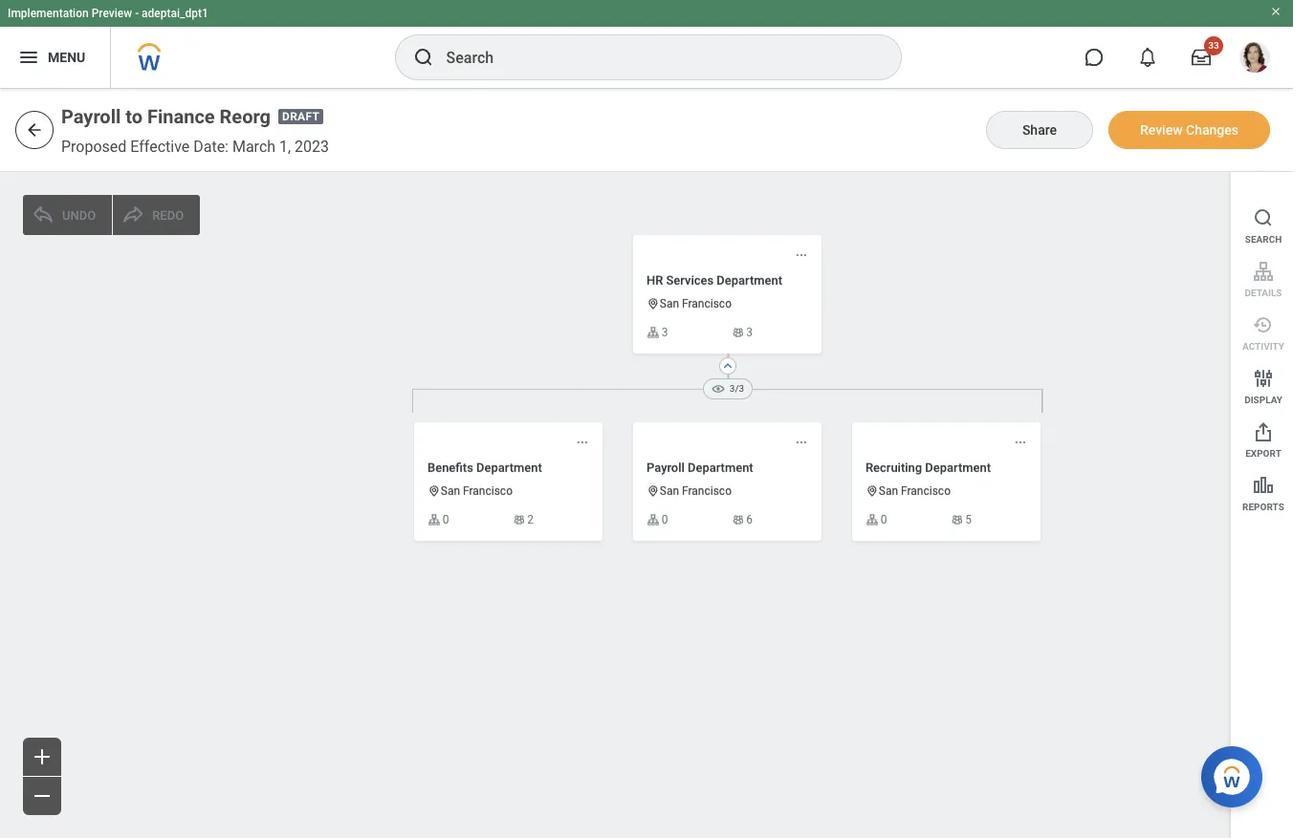 Task type: locate. For each thing, give the bounding box(es) containing it.
contact card matrix manager image for benefits department
[[512, 514, 525, 527]]

location image for payroll department
[[647, 485, 660, 499]]

0 vertical spatial contact card matrix manager image
[[731, 326, 744, 339]]

0 down benefits
[[443, 514, 449, 527]]

1 3 from the left
[[662, 326, 668, 339]]

3
[[662, 326, 668, 339], [746, 326, 753, 339]]

location image
[[647, 298, 660, 311], [647, 485, 660, 499], [866, 485, 879, 499]]

redo
[[152, 208, 184, 222]]

0 for benefits department
[[443, 514, 449, 527]]

org chart image for hr
[[647, 326, 660, 339]]

org chart image down location image
[[428, 514, 441, 527]]

department up 2
[[476, 461, 542, 475]]

0 horizontal spatial org chart image
[[647, 326, 660, 339]]

finance
[[147, 105, 215, 128]]

francisco down hr services department
[[682, 298, 732, 311]]

review changes
[[1140, 122, 1239, 137]]

6
[[746, 514, 753, 527]]

1 horizontal spatial contact card matrix manager image
[[950, 514, 964, 527]]

san down hr
[[660, 298, 679, 311]]

2 horizontal spatial 0
[[881, 514, 887, 527]]

1 horizontal spatial org chart image
[[647, 514, 660, 527]]

0 down recruiting at the right bottom of the page
[[881, 514, 887, 527]]

org chart image down payroll department
[[647, 514, 660, 527]]

contact card matrix manager image
[[731, 326, 744, 339], [950, 514, 964, 527]]

1 horizontal spatial 0
[[662, 514, 668, 527]]

san down payroll department
[[660, 485, 679, 499]]

san down recruiting at the right bottom of the page
[[879, 485, 898, 499]]

Search Workday  search field
[[446, 36, 861, 78]]

review
[[1140, 122, 1183, 137]]

2023
[[295, 138, 329, 156]]

menu
[[1231, 172, 1293, 517]]

1 horizontal spatial 3
[[746, 326, 753, 339]]

2 org chart image from the left
[[647, 514, 660, 527]]

1 0 from the left
[[443, 514, 449, 527]]

0 horizontal spatial contact card matrix manager image
[[731, 326, 744, 339]]

francisco for benefits
[[463, 485, 513, 499]]

org chart image
[[647, 326, 660, 339], [866, 514, 879, 527]]

san francisco down payroll department
[[660, 485, 732, 499]]

1 vertical spatial payroll
[[647, 461, 685, 475]]

3 down hr
[[662, 326, 668, 339]]

2 3 from the left
[[746, 326, 753, 339]]

contact card matrix manager image for payroll department
[[731, 514, 744, 527]]

3 0 from the left
[[881, 514, 887, 527]]

francisco for payroll
[[682, 485, 732, 499]]

org chart image
[[428, 514, 441, 527], [647, 514, 660, 527]]

department for recruiting department
[[925, 461, 991, 475]]

0 horizontal spatial 0
[[443, 514, 449, 527]]

francisco down recruiting department
[[901, 485, 951, 499]]

1 contact card matrix manager image from the left
[[512, 514, 525, 527]]

0
[[443, 514, 449, 527], [662, 514, 668, 527], [881, 514, 887, 527]]

org chart image down recruiting at the right bottom of the page
[[866, 514, 879, 527]]

close environment banner image
[[1270, 6, 1282, 17]]

profile logan mcneil image
[[1240, 42, 1270, 77]]

0 horizontal spatial 3
[[662, 326, 668, 339]]

undo l image
[[32, 204, 55, 227]]

2 contact card matrix manager image from the left
[[731, 514, 744, 527]]

san francisco down recruiting department
[[879, 485, 951, 499]]

effective
[[130, 138, 190, 156]]

1 horizontal spatial org chart image
[[866, 514, 879, 527]]

1 org chart image from the left
[[428, 514, 441, 527]]

hr
[[647, 273, 663, 288]]

3 down hr services department
[[746, 326, 753, 339]]

san francisco down benefits department
[[441, 485, 513, 499]]

contact card matrix manager image
[[512, 514, 525, 527], [731, 514, 744, 527]]

review changes button
[[1109, 111, 1270, 149]]

reorg
[[220, 105, 271, 128]]

0 horizontal spatial org chart image
[[428, 514, 441, 527]]

san francisco down services
[[660, 298, 732, 311]]

org chart image down hr
[[647, 326, 660, 339]]

0 horizontal spatial contact card matrix manager image
[[512, 514, 525, 527]]

department up 6
[[688, 461, 753, 475]]

francisco down benefits department
[[463, 485, 513, 499]]

contact card matrix manager image left 6
[[731, 514, 744, 527]]

department for payroll department
[[688, 461, 753, 475]]

share button
[[986, 111, 1093, 149]]

francisco
[[682, 298, 732, 311], [463, 485, 513, 499], [682, 485, 732, 499], [901, 485, 951, 499]]

department
[[717, 273, 782, 288], [476, 461, 542, 475], [688, 461, 753, 475], [925, 461, 991, 475]]

export
[[1246, 449, 1282, 459]]

preview
[[92, 7, 132, 20]]

proposed effective date: march 1, 2023
[[61, 138, 329, 156]]

francisco down payroll department
[[682, 485, 732, 499]]

location image down payroll department
[[647, 485, 660, 499]]

location image down recruiting at the right bottom of the page
[[866, 485, 879, 499]]

undo button
[[23, 195, 112, 235]]

justify image
[[17, 46, 40, 69]]

redo button
[[113, 195, 200, 235]]

0 horizontal spatial payroll
[[61, 105, 121, 128]]

0 vertical spatial org chart image
[[647, 326, 660, 339]]

0 vertical spatial payroll
[[61, 105, 121, 128]]

1 vertical spatial org chart image
[[866, 514, 879, 527]]

1 vertical spatial contact card matrix manager image
[[950, 514, 964, 527]]

details
[[1245, 288, 1282, 298]]

notifications large image
[[1138, 48, 1157, 67]]

san francisco
[[660, 298, 732, 311], [441, 485, 513, 499], [660, 485, 732, 499], [879, 485, 951, 499]]

2 0 from the left
[[662, 514, 668, 527]]

payroll to finance reorg
[[61, 105, 271, 128]]

payroll
[[61, 105, 121, 128], [647, 461, 685, 475]]

menu button
[[0, 27, 110, 88]]

san for recruiting
[[879, 485, 898, 499]]

related actions image for recruiting department
[[1014, 436, 1027, 449]]

3/3
[[730, 384, 744, 394]]

undo
[[62, 208, 96, 222]]

department up 5
[[925, 461, 991, 475]]

contact card matrix manager image up chevron up small image
[[731, 326, 744, 339]]

francisco for recruiting
[[901, 485, 951, 499]]

1 horizontal spatial contact card matrix manager image
[[731, 514, 744, 527]]

san for hr
[[660, 298, 679, 311]]

payroll for payroll to finance reorg
[[61, 105, 121, 128]]

minus image
[[31, 785, 54, 808]]

1 horizontal spatial payroll
[[647, 461, 685, 475]]

san francisco for recruiting
[[879, 485, 951, 499]]

org chart image for recruiting
[[866, 514, 879, 527]]

2
[[527, 514, 534, 527]]

location image for recruiting department
[[866, 485, 879, 499]]

location image down hr
[[647, 298, 660, 311]]

contact card matrix manager image left 2
[[512, 514, 525, 527]]

related actions image
[[795, 249, 808, 262], [795, 436, 808, 449], [1014, 436, 1027, 449]]

san
[[660, 298, 679, 311], [441, 485, 460, 499], [660, 485, 679, 499], [879, 485, 898, 499]]

payroll for payroll department
[[647, 461, 685, 475]]

search image
[[412, 46, 435, 69]]

0 down payroll department
[[662, 514, 668, 527]]

san down benefits
[[441, 485, 460, 499]]

contact card matrix manager image left 5
[[950, 514, 964, 527]]



Task type: describe. For each thing, give the bounding box(es) containing it.
implementation
[[8, 7, 89, 20]]

location image
[[428, 485, 441, 499]]

org chart image for payroll
[[647, 514, 660, 527]]

payroll department
[[647, 461, 753, 475]]

benefits department
[[428, 461, 542, 475]]

display
[[1245, 395, 1283, 406]]

implementation preview -   adeptai_dpt1
[[8, 7, 208, 20]]

5
[[965, 514, 972, 527]]

3 for hr's org chart image
[[662, 326, 668, 339]]

undo r image
[[122, 204, 145, 227]]

date:
[[193, 138, 229, 156]]

reports
[[1243, 502, 1285, 513]]

menu containing search
[[1231, 172, 1293, 517]]

san for payroll
[[660, 485, 679, 499]]

33
[[1208, 40, 1219, 51]]

plus image
[[31, 746, 54, 769]]

san francisco for benefits
[[441, 485, 513, 499]]

to
[[126, 105, 143, 128]]

arrow left image
[[25, 121, 44, 140]]

0 for payroll department
[[662, 514, 668, 527]]

recruiting
[[866, 461, 922, 475]]

department right services
[[717, 273, 782, 288]]

related actions image
[[576, 436, 589, 449]]

-
[[135, 7, 139, 20]]

adeptai_dpt1
[[142, 7, 208, 20]]

department for benefits department
[[476, 461, 542, 475]]

recruiting department
[[866, 461, 991, 475]]

san francisco for payroll
[[660, 485, 732, 499]]

san for benefits
[[441, 485, 460, 499]]

draft
[[282, 110, 320, 124]]

changes
[[1186, 122, 1239, 137]]

related actions image for hr services department
[[795, 249, 808, 262]]

francisco for hr
[[682, 298, 732, 311]]

0 for recruiting department
[[881, 514, 887, 527]]

related actions image for payroll department
[[795, 436, 808, 449]]

3 for services's contact card matrix manager icon
[[746, 326, 753, 339]]

benefits
[[428, 461, 473, 475]]

menu banner
[[0, 0, 1293, 88]]

location image for hr services department
[[647, 298, 660, 311]]

visible image
[[711, 382, 726, 397]]

march
[[232, 138, 276, 156]]

33 button
[[1180, 36, 1223, 78]]

org chart image for benefits
[[428, 514, 441, 527]]

contact card matrix manager image for department
[[950, 514, 964, 527]]

hr services department
[[647, 273, 782, 288]]

1,
[[279, 138, 291, 156]]

contact card matrix manager image for services
[[731, 326, 744, 339]]

services
[[666, 273, 714, 288]]

search
[[1245, 234, 1282, 245]]

share
[[1022, 122, 1057, 137]]

chevron up small image
[[720, 359, 736, 374]]

menu
[[48, 49, 85, 65]]

san francisco for hr
[[660, 298, 732, 311]]

activity
[[1243, 341, 1285, 352]]

proposed
[[61, 138, 127, 156]]

inbox large image
[[1192, 48, 1211, 67]]



Task type: vqa. For each thing, say whether or not it's contained in the screenshot.
the rightmost by:
no



